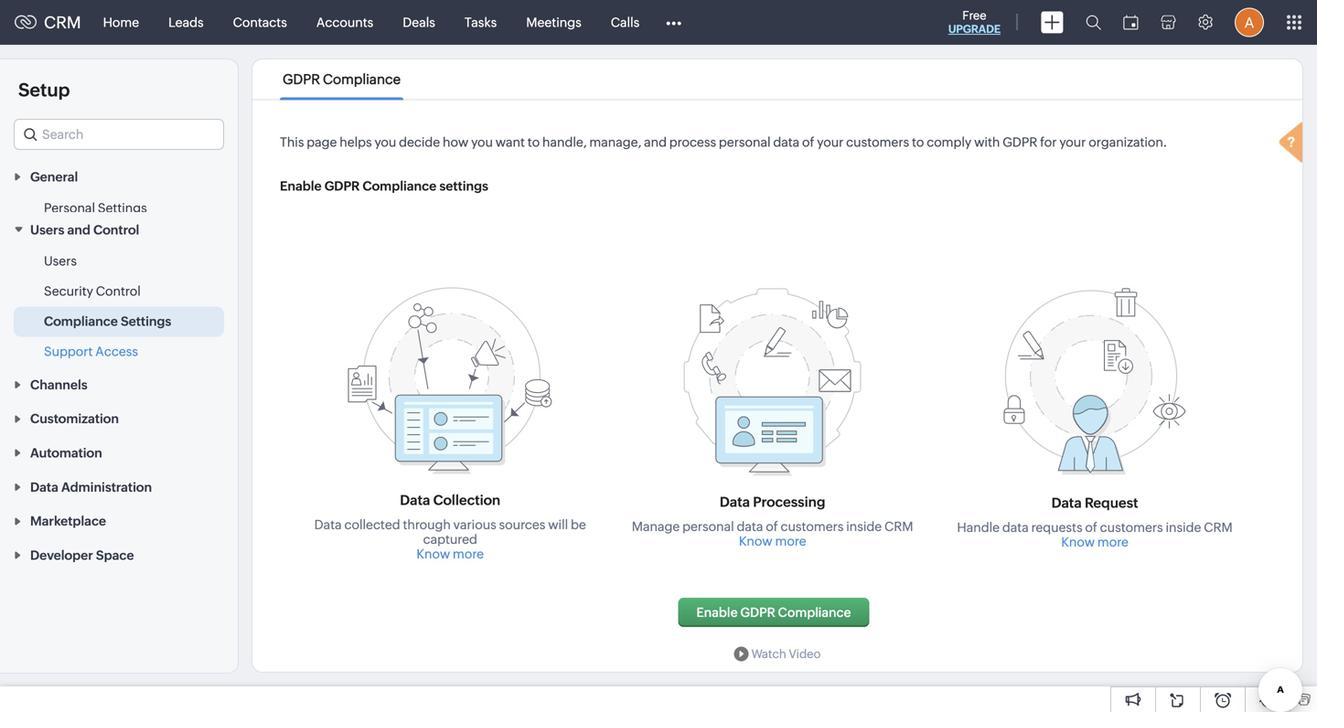 Task type: locate. For each thing, give the bounding box(es) containing it.
and
[[644, 135, 667, 150], [67, 204, 91, 218]]

accounts link
[[302, 0, 388, 44]]

data administration
[[30, 461, 152, 476]]

users and control region
[[0, 228, 238, 348]]

customization
[[30, 393, 119, 407]]

channels button
[[0, 348, 238, 382]]

inside inside data processing manage personal data of customers inside crm know more
[[846, 520, 882, 534]]

help image
[[1275, 119, 1312, 169]]

know down through
[[417, 547, 450, 562]]

users up users link
[[30, 204, 64, 218]]

1 horizontal spatial customers
[[846, 135, 909, 150]]

more down various
[[453, 547, 484, 562]]

free
[[963, 9, 987, 22]]

deals link
[[388, 0, 450, 44]]

customers down request
[[1100, 521, 1163, 535]]

0 horizontal spatial know
[[417, 547, 450, 562]]

inside inside data request handle data requests of customers inside crm know more
[[1166, 521, 1202, 535]]

crm
[[44, 13, 81, 32], [885, 520, 914, 534], [1204, 521, 1233, 535]]

search image
[[1086, 15, 1101, 30]]

1 horizontal spatial more
[[775, 534, 806, 549]]

settings
[[439, 179, 488, 193]]

compliance inside "button"
[[778, 606, 851, 620]]

data inside data administration dropdown button
[[30, 461, 58, 476]]

administration
[[61, 461, 152, 476]]

control inside dropdown button
[[93, 204, 139, 218]]

0 horizontal spatial more
[[453, 547, 484, 562]]

2 horizontal spatial customers
[[1100, 521, 1163, 535]]

compliance up video
[[778, 606, 851, 620]]

personal right process
[[719, 135, 771, 150]]

know inside data processing manage personal data of customers inside crm know more
[[739, 534, 773, 549]]

1 horizontal spatial you
[[471, 135, 493, 150]]

manage
[[632, 520, 680, 534]]

0 vertical spatial control
[[93, 204, 139, 218]]

of inside data request handle data requests of customers inside crm know more
[[1085, 521, 1098, 535]]

handle
[[957, 521, 1000, 535]]

comply
[[927, 135, 972, 150]]

0 horizontal spatial customers
[[781, 520, 844, 534]]

data inside data processing manage personal data of customers inside crm know more
[[720, 494, 750, 510]]

1 horizontal spatial know
[[739, 534, 773, 549]]

upgrade
[[949, 23, 1001, 35]]

0 horizontal spatial your
[[817, 135, 844, 150]]

accounts
[[316, 15, 374, 30]]

compliance down accounts
[[323, 71, 401, 87]]

process
[[670, 135, 716, 150]]

video
[[789, 648, 821, 661]]

calls
[[611, 15, 640, 30]]

1 horizontal spatial enable
[[697, 606, 738, 620]]

of inside data processing manage personal data of customers inside crm know more
[[766, 520, 778, 534]]

data inside data request handle data requests of customers inside crm know more
[[1052, 495, 1082, 511]]

crm inside data request handle data requests of customers inside crm know more
[[1204, 521, 1233, 535]]

data up marketplace
[[30, 461, 58, 476]]

2 horizontal spatial data
[[1003, 521, 1029, 535]]

gdpr down helps
[[324, 179, 360, 193]]

organization.
[[1089, 135, 1168, 150]]

1 horizontal spatial crm
[[885, 520, 914, 534]]

crm inside data processing manage personal data of customers inside crm know more
[[885, 520, 914, 534]]

0 vertical spatial and
[[644, 135, 667, 150]]

request
[[1085, 495, 1139, 511]]

0 horizontal spatial enable
[[280, 179, 322, 193]]

to left comply
[[912, 135, 924, 150]]

1 you from the left
[[375, 135, 396, 150]]

inside
[[846, 520, 882, 534], [1166, 521, 1202, 535]]

data request handle data requests of customers inside crm know more
[[957, 495, 1233, 550]]

control up compliance settings link
[[96, 265, 141, 280]]

data left collected
[[314, 518, 342, 532]]

through
[[403, 518, 451, 532]]

data up requests
[[1052, 495, 1082, 511]]

1 vertical spatial enable
[[697, 606, 738, 620]]

data for collection
[[400, 493, 430, 509]]

control
[[93, 204, 139, 218], [96, 265, 141, 280]]

more down request
[[1098, 535, 1129, 550]]

you right helps
[[375, 135, 396, 150]]

customers down processing
[[781, 520, 844, 534]]

users up security
[[44, 235, 77, 249]]

0 horizontal spatial of
[[766, 520, 778, 534]]

and left process
[[644, 135, 667, 150]]

personal right manage
[[683, 520, 734, 534]]

developer space button
[[0, 519, 238, 553]]

know down request
[[1061, 535, 1095, 550]]

of
[[802, 135, 815, 150], [766, 520, 778, 534], [1085, 521, 1098, 535]]

calls link
[[596, 0, 654, 44]]

customers
[[846, 135, 909, 150], [781, 520, 844, 534], [1100, 521, 1163, 535]]

of for data request
[[1085, 521, 1098, 535]]

control down general dropdown button
[[93, 204, 139, 218]]

free upgrade
[[949, 9, 1001, 35]]

1 vertical spatial users
[[44, 235, 77, 249]]

personal inside data processing manage personal data of customers inside crm know more
[[683, 520, 734, 534]]

1 vertical spatial personal
[[683, 520, 734, 534]]

2 horizontal spatial know
[[1061, 535, 1095, 550]]

0 vertical spatial enable
[[280, 179, 322, 193]]

compliance
[[323, 71, 401, 87], [363, 179, 437, 193], [44, 295, 118, 310], [778, 606, 851, 620]]

enable inside "button"
[[697, 606, 738, 620]]

home link
[[88, 0, 154, 44]]

general button
[[0, 159, 238, 193]]

gdpr up watch
[[740, 606, 776, 620]]

create menu image
[[1041, 11, 1064, 33]]

customers inside data request handle data requests of customers inside crm know more
[[1100, 521, 1163, 535]]

how
[[443, 135, 469, 150]]

more inside data request handle data requests of customers inside crm know more
[[1098, 535, 1129, 550]]

know for processing
[[739, 534, 773, 549]]

customers inside data processing manage personal data of customers inside crm know more
[[781, 520, 844, 534]]

general
[[30, 170, 78, 184]]

crm for data request
[[1204, 521, 1233, 535]]

1 vertical spatial and
[[67, 204, 91, 218]]

helps
[[340, 135, 372, 150]]

and up users link
[[67, 204, 91, 218]]

know
[[739, 534, 773, 549], [1061, 535, 1095, 550], [417, 547, 450, 562]]

None field
[[14, 119, 224, 150]]

personal
[[719, 135, 771, 150], [683, 520, 734, 534]]

1 horizontal spatial your
[[1060, 135, 1086, 150]]

contacts link
[[218, 0, 302, 44]]

users for users and control
[[30, 204, 64, 218]]

more for request
[[1098, 535, 1129, 550]]

0 horizontal spatial to
[[528, 135, 540, 150]]

profile element
[[1224, 0, 1275, 44]]

control inside region
[[96, 265, 141, 280]]

0 vertical spatial users
[[30, 204, 64, 218]]

compliance down decide
[[363, 179, 437, 193]]

1 horizontal spatial inside
[[1166, 521, 1202, 535]]

enable
[[280, 179, 322, 193], [697, 606, 738, 620]]

and inside the 'users and control' dropdown button
[[67, 204, 91, 218]]

more down processing
[[775, 534, 806, 549]]

compliance up support access link
[[44, 295, 118, 310]]

to
[[528, 135, 540, 150], [912, 135, 924, 150]]

your
[[817, 135, 844, 150], [1060, 135, 1086, 150]]

users inside region
[[44, 235, 77, 249]]

gdpr compliance
[[283, 71, 401, 87]]

1 vertical spatial control
[[96, 265, 141, 280]]

tasks link
[[450, 0, 512, 44]]

more inside data processing manage personal data of customers inside crm know more
[[775, 534, 806, 549]]

crm link
[[15, 13, 81, 32]]

2 to from the left
[[912, 135, 924, 150]]

know inside data request handle data requests of customers inside crm know more
[[1061, 535, 1095, 550]]

0 vertical spatial personal
[[719, 135, 771, 150]]

data
[[30, 461, 58, 476], [400, 493, 430, 509], [720, 494, 750, 510], [1052, 495, 1082, 511], [314, 518, 342, 532]]

1 to from the left
[[528, 135, 540, 150]]

data up through
[[400, 493, 430, 509]]

data left processing
[[720, 494, 750, 510]]

collection
[[433, 493, 501, 509]]

0 horizontal spatial you
[[375, 135, 396, 150]]

you right how
[[471, 135, 493, 150]]

0 horizontal spatial and
[[67, 204, 91, 218]]

users
[[30, 204, 64, 218], [44, 235, 77, 249]]

you
[[375, 135, 396, 150], [471, 135, 493, 150]]

gdpr inside "button"
[[740, 606, 776, 620]]

more for processing
[[775, 534, 806, 549]]

2 horizontal spatial more
[[1098, 535, 1129, 550]]

compliance settings
[[44, 295, 171, 310]]

data inside data request handle data requests of customers inside crm know more
[[1003, 521, 1029, 535]]

data for administration
[[30, 461, 58, 476]]

gdpr left the for
[[1003, 135, 1038, 150]]

more
[[775, 534, 806, 549], [1098, 535, 1129, 550], [453, 547, 484, 562]]

to right want
[[528, 135, 540, 150]]

data administration button
[[0, 451, 238, 485]]

requests
[[1032, 521, 1083, 535]]

2 horizontal spatial of
[[1085, 521, 1098, 535]]

know down processing
[[739, 534, 773, 549]]

Other Modules field
[[654, 8, 694, 37]]

watch video
[[752, 648, 821, 661]]

users inside dropdown button
[[30, 204, 64, 218]]

0 horizontal spatial data
[[737, 520, 763, 534]]

with
[[974, 135, 1000, 150]]

2 horizontal spatial crm
[[1204, 521, 1233, 535]]

gdpr
[[283, 71, 320, 87], [1003, 135, 1038, 150], [324, 179, 360, 193], [740, 606, 776, 620]]

data
[[773, 135, 800, 150], [737, 520, 763, 534], [1003, 521, 1029, 535]]

1 horizontal spatial to
[[912, 135, 924, 150]]

0 horizontal spatial inside
[[846, 520, 882, 534]]

know for request
[[1061, 535, 1095, 550]]

customers left comply
[[846, 135, 909, 150]]



Task type: vqa. For each thing, say whether or not it's contained in the screenshot.
4th Check- from the right
no



Task type: describe. For each thing, give the bounding box(es) containing it.
captured
[[423, 532, 477, 547]]

of for data processing
[[766, 520, 778, 534]]

0 horizontal spatial crm
[[44, 13, 81, 32]]

home
[[103, 15, 139, 30]]

access
[[95, 325, 138, 340]]

calendar image
[[1123, 15, 1139, 30]]

data inside data processing manage personal data of customers inside crm know more
[[737, 520, 763, 534]]

processing
[[753, 494, 826, 510]]

inside for request
[[1166, 521, 1202, 535]]

1 horizontal spatial and
[[644, 135, 667, 150]]

this
[[280, 135, 304, 150]]

developer
[[30, 529, 93, 544]]

developer space
[[30, 529, 134, 544]]

data collection data collected through various sources will be captured know more
[[314, 493, 586, 562]]

enable for enable gdpr compliance settings
[[280, 179, 322, 193]]

customers for data processing
[[781, 520, 844, 534]]

customers for data request
[[1100, 521, 1163, 535]]

manage,
[[590, 135, 642, 150]]

page
[[307, 135, 337, 150]]

this page helps you decide how you want to handle, manage, and process personal data of your customers to comply with gdpr for your organization.
[[280, 135, 1168, 150]]

data processing manage personal data of customers inside crm know more
[[632, 494, 914, 549]]

users and control
[[30, 204, 139, 218]]

1 horizontal spatial data
[[773, 135, 800, 150]]

security
[[44, 265, 93, 280]]

meetings
[[526, 15, 582, 30]]

data for request
[[1052, 495, 1082, 511]]

will
[[548, 518, 568, 532]]

users and control button
[[0, 193, 238, 228]]

gdpr compliance link
[[280, 71, 404, 87]]

search element
[[1075, 0, 1112, 45]]

be
[[571, 518, 586, 532]]

users for users
[[44, 235, 77, 249]]

data for processing
[[720, 494, 750, 510]]

settings
[[121, 295, 171, 310]]

space
[[96, 529, 134, 544]]

security control
[[44, 265, 141, 280]]

channels
[[30, 359, 88, 373]]

contacts
[[233, 15, 287, 30]]

sources
[[499, 518, 546, 532]]

setup
[[18, 80, 70, 101]]

collected
[[344, 518, 400, 532]]

enable gdpr compliance button
[[678, 598, 870, 628]]

create menu element
[[1030, 0, 1075, 44]]

want
[[496, 135, 525, 150]]

support access
[[44, 325, 138, 340]]

leads
[[168, 15, 204, 30]]

handle,
[[543, 135, 587, 150]]

inside for processing
[[846, 520, 882, 534]]

users link
[[44, 233, 77, 251]]

marketplace button
[[0, 485, 238, 519]]

profile image
[[1235, 8, 1264, 37]]

2 you from the left
[[471, 135, 493, 150]]

watch
[[752, 648, 787, 661]]

meetings link
[[512, 0, 596, 44]]

various
[[453, 518, 497, 532]]

marketplace
[[30, 495, 106, 510]]

compliance inside users and control region
[[44, 295, 118, 310]]

deals
[[403, 15, 435, 30]]

know inside data collection data collected through various sources will be captured know more
[[417, 547, 450, 562]]

enable gdpr compliance
[[697, 606, 851, 620]]

gdpr up this
[[283, 71, 320, 87]]

Search text field
[[15, 120, 223, 149]]

enable for enable gdpr compliance
[[697, 606, 738, 620]]

leads link
[[154, 0, 218, 44]]

1 your from the left
[[817, 135, 844, 150]]

security control link
[[44, 263, 141, 281]]

more inside data collection data collected through various sources will be captured know more
[[453, 547, 484, 562]]

decide
[[399, 135, 440, 150]]

support access link
[[44, 324, 138, 342]]

crm for data processing
[[885, 520, 914, 534]]

for
[[1040, 135, 1057, 150]]

compliance settings link
[[44, 293, 171, 312]]

customization button
[[0, 382, 238, 417]]

tasks
[[465, 15, 497, 30]]

1 horizontal spatial of
[[802, 135, 815, 150]]

support
[[44, 325, 93, 340]]

enable gdpr compliance settings
[[280, 179, 488, 193]]

2 your from the left
[[1060, 135, 1086, 150]]



